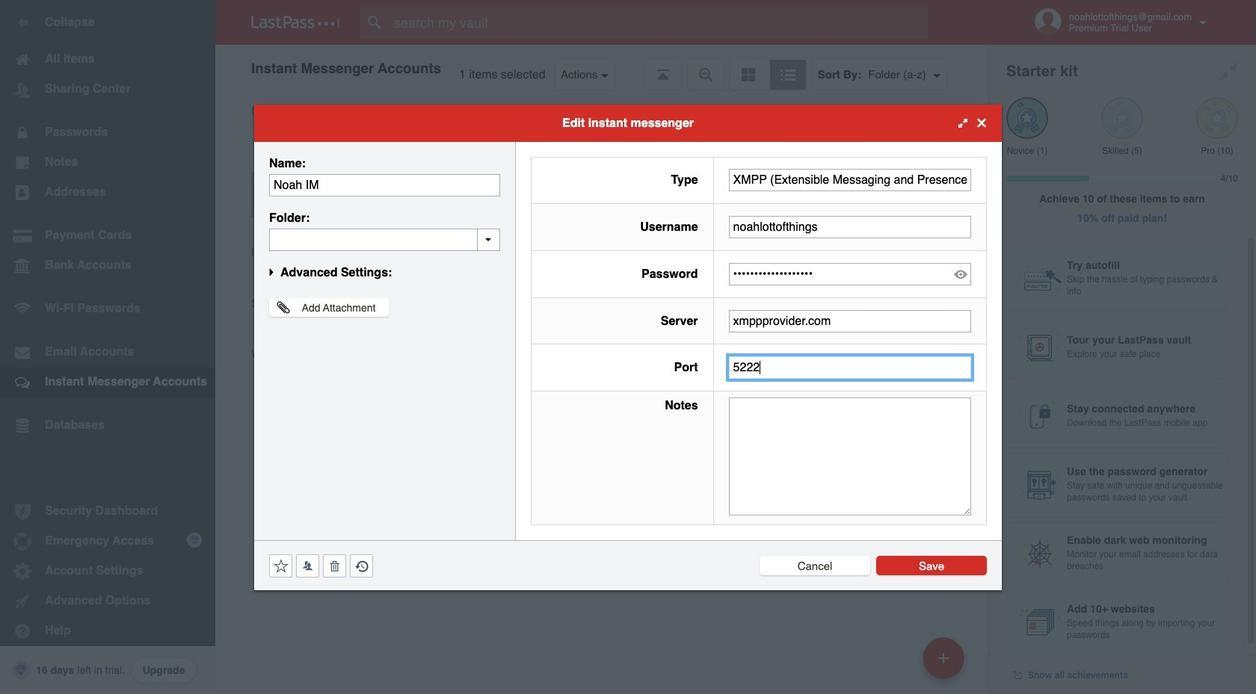 Task type: locate. For each thing, give the bounding box(es) containing it.
None password field
[[729, 263, 971, 286]]

None text field
[[269, 174, 500, 196], [729, 310, 971, 332], [729, 398, 971, 516], [269, 174, 500, 196], [729, 310, 971, 332], [729, 398, 971, 516]]

vault options navigation
[[215, 45, 989, 90]]

Search search field
[[360, 6, 958, 39]]

None text field
[[729, 169, 971, 192], [729, 216, 971, 239], [269, 228, 500, 251], [729, 357, 971, 379], [729, 169, 971, 192], [729, 216, 971, 239], [269, 228, 500, 251], [729, 357, 971, 379]]

new item navigation
[[918, 633, 974, 695]]

dialog
[[254, 104, 1002, 590]]



Task type: describe. For each thing, give the bounding box(es) containing it.
new item image
[[939, 653, 949, 664]]

lastpass image
[[251, 16, 340, 29]]

main navigation navigation
[[0, 0, 215, 695]]

search my vault text field
[[360, 6, 958, 39]]



